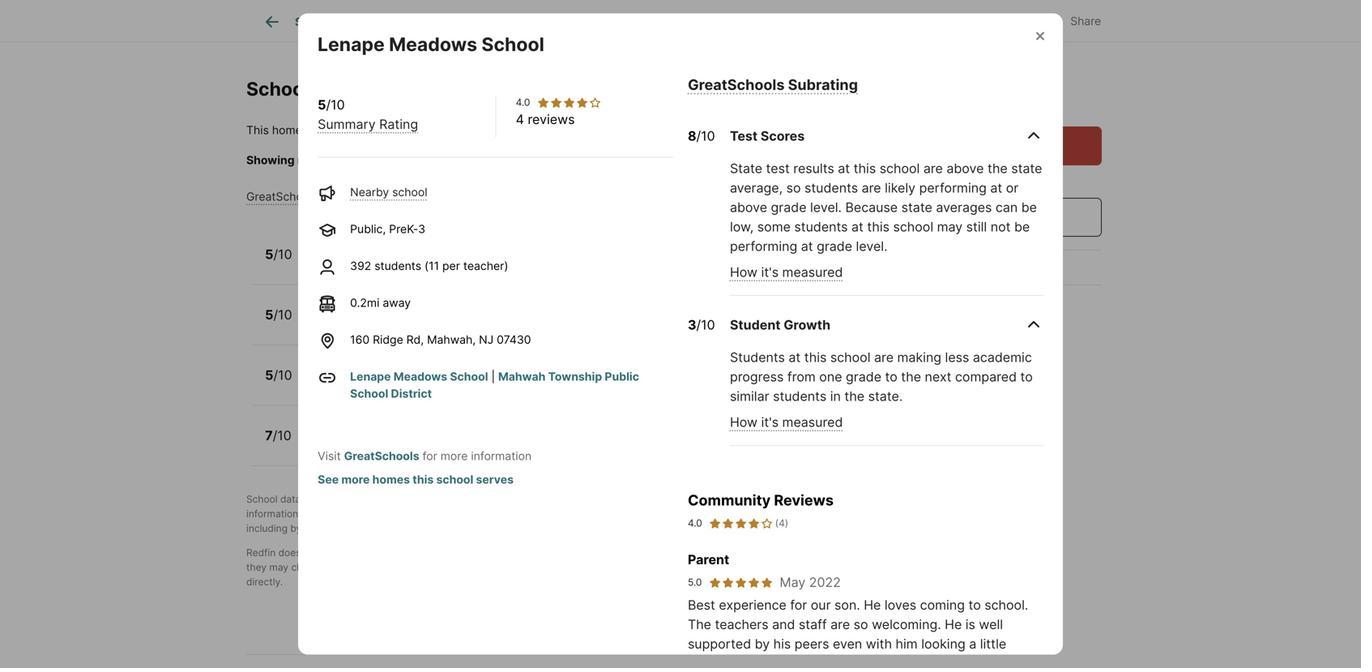 Task type: vqa. For each thing, say whether or not it's contained in the screenshot.
school within the the Students at this school are making less academic progress from one grade to the next compared to similar students in the state.
yes



Task type: describe. For each thing, give the bounding box(es) containing it.
greatschools inside , a nonprofit organization. redfin recommends buyers and renters use greatschools information and ratings as a
[[756, 493, 818, 505]]

request a tour button
[[875, 126, 1103, 165]]

school right (11
[[441, 257, 476, 271]]

the right check
[[462, 153, 479, 167]]

public, inside lenape meadows school dialog
[[350, 222, 386, 236]]

0 vertical spatial home
[[272, 123, 302, 137]]

send a message
[[937, 209, 1040, 225]]

or up averages
[[982, 173, 995, 189]]

ramapo
[[311, 360, 362, 376]]

state test results at this school are above the state average, so students are likely performing at or above grade level.  because state averages can be low, some students at this school may still not be performing at grade level.
[[730, 160, 1043, 254]]

5 inside 5 /10 summary rating
[[318, 97, 326, 113]]

compared
[[956, 369, 1017, 385]]

0 horizontal spatial more
[[342, 473, 370, 486]]

5 inside joyce kilmer elementary school public, 4-5 • nearby school • 0.3mi
[[362, 317, 369, 331]]

share
[[1071, 14, 1102, 28]]

next
[[925, 369, 952, 385]]

0 vertical spatial district
[[521, 153, 558, 167]]

this left test
[[745, 153, 765, 167]]

and down the ,
[[423, 508, 441, 520]]

for for our
[[791, 597, 808, 613]]

students
[[730, 349, 785, 365]]

• down kilmer
[[372, 317, 379, 331]]

state.
[[869, 388, 903, 404]]

are down endorse
[[348, 561, 363, 573]]

0 vertical spatial schools
[[658, 153, 699, 167]]

renters
[[702, 493, 734, 505]]

1 vertical spatial summary
[[322, 190, 372, 203]]

0 vertical spatial level.
[[811, 199, 842, 215]]

and up contacting
[[301, 508, 318, 520]]

tour
[[1008, 138, 1034, 154]]

test scores
[[730, 128, 805, 144]]

greatschools summary rating
[[246, 190, 410, 203]]

1 vertical spatial not
[[304, 547, 319, 559]]

recommends
[[585, 493, 645, 505]]

it's for above
[[762, 264, 779, 280]]

school down 4
[[483, 153, 518, 167]]

• right 6-
[[372, 378, 378, 392]]

staff
[[799, 617, 827, 632]]

with
[[866, 636, 893, 652]]

at up can
[[991, 180, 1003, 196]]

is down his
[[780, 655, 790, 668]]

to down academic
[[1021, 369, 1034, 385]]

and up redfin does not endorse or guarantee this information.
[[356, 522, 373, 534]]

home.
[[768, 153, 801, 167]]

public, left 392
[[311, 257, 346, 271]]

is right data
[[304, 493, 311, 505]]

investigation
[[529, 508, 588, 520]]

school left send
[[894, 219, 934, 235]]

public inside mahwah township public school district
[[605, 370, 640, 383]]

/10 for public, 4-5 • nearby school • 0.3mi
[[274, 307, 292, 322]]

the inside first step, and conduct their own investigation to determine their desired schools or school districts, including by contacting and visiting the schools themselves.
[[411, 522, 426, 534]]

/10 for public, prek-3 • nearby school • 0.2mi
[[274, 246, 292, 262]]

lenape meadows school |
[[350, 370, 499, 383]]

how for state test results at this school are above the state average, so students are likely performing at or above grade level.  because state averages can be low, some students at this school may still not be performing at grade level.
[[730, 264, 758, 280]]

school inside school service boundaries are intended to be used as a reference only; they may change and are not
[[500, 547, 532, 559]]

to inside the best experience for our son. he loves coming to school. the teachers and staff are so welcoming. he is well supported by his peers even with him looking a little different there is a big awareness of stopping
[[969, 597, 982, 613]]

the inside guaranteed to be accurate. to verify school enrollment eligibility, contact the school district directly.
[[721, 561, 736, 573]]

this up the ,
[[413, 473, 434, 486]]

3 tab from the left
[[491, 2, 577, 41]]

0 vertical spatial 0.2mi
[[489, 257, 518, 271]]

8 /10
[[688, 128, 716, 144]]

be down can
[[1015, 219, 1031, 235]]

0 horizontal spatial redfin
[[246, 547, 276, 559]]

9-
[[350, 438, 362, 452]]

the right in
[[845, 388, 865, 404]]

school down service on the bottom left of the page
[[553, 561, 583, 573]]

to inside school service boundaries are intended to be used as a reference only; they may change and are not
[[685, 547, 695, 559]]

the down making
[[902, 369, 922, 385]]

greatschools up 'homes'
[[344, 449, 420, 463]]

reference
[[759, 547, 803, 559]]

are up enrollment
[[625, 547, 639, 559]]

at down the because at the right of page
[[852, 219, 864, 235]]

this down the because at the right of page
[[868, 219, 890, 235]]

school inside the ramapo ridge middle school public, 6-8 • nearby school • 0.3mi
[[451, 360, 494, 376]]

1 horizontal spatial he
[[945, 617, 963, 632]]

students left (11
[[375, 259, 422, 273]]

the right within
[[353, 123, 370, 137]]

may inside school service boundaries are intended to be used as a reference only; they may change and are not
[[270, 561, 289, 573]]

student growth
[[730, 317, 831, 333]]

may 2022
[[780, 574, 841, 590]]

are inside "students at this school are making less academic progress from one grade to the next compared to similar students in the state."
[[875, 349, 894, 365]]

a left "big"
[[793, 655, 801, 668]]

son.
[[835, 597, 861, 613]]

1 horizontal spatial 4.0
[[688, 517, 703, 529]]

school left "|"
[[450, 370, 488, 383]]

nonprofit
[[447, 493, 488, 505]]

to up state. in the bottom of the page
[[886, 369, 898, 385]]

district inside guaranteed to be accurate. to verify school enrollment eligibility, contact the school district directly.
[[771, 561, 803, 573]]

5 for public, 6-8 • nearby school • 0.3mi
[[265, 367, 274, 383]]

as inside school service boundaries are intended to be used as a reference only; they may change and are not
[[737, 547, 748, 559]]

5 /10 for joyce
[[265, 307, 292, 322]]

elementary
[[396, 300, 468, 315]]

0 vertical spatial district
[[558, 123, 599, 137]]

best
[[688, 597, 716, 613]]

7
[[265, 427, 273, 443]]

or inside state test results at this school are above the state average, so students are likely performing at or above grade level.  because state averages can be low, some students at this school may still not be performing at grade level.
[[1007, 180, 1019, 196]]

by inside first step, and conduct their own investigation to determine their desired schools or school districts, including by contacting and visiting the schools themselves.
[[291, 522, 302, 534]]

school service boundaries are intended to be used as a reference only; they may change and are not
[[246, 547, 827, 573]]

school up showing nearby schools. please check the school district website to see all schools serving this home.
[[517, 123, 555, 137]]

0 horizontal spatial he
[[864, 597, 882, 613]]

the
[[688, 617, 712, 632]]

even
[[833, 636, 863, 652]]

greatschools up step,
[[371, 493, 433, 505]]

, a nonprofit organization. redfin recommends buyers and renters use greatschools information and ratings as a
[[246, 493, 818, 520]]

message
[[983, 209, 1040, 225]]

contacting
[[305, 522, 353, 534]]

1 horizontal spatial performing
[[920, 180, 987, 196]]

our
[[811, 597, 831, 613]]

well
[[980, 617, 1004, 632]]

school inside joyce kilmer elementary school public, 4-5 • nearby school • 0.3mi
[[424, 317, 459, 331]]

public, inside the ramapo ridge middle school public, 6-8 • nearby school • 0.3mi
[[311, 378, 346, 392]]

not inside state test results at this school are above the state average, so students are likely performing at or above grade level.  because state averages can be low, some students at this school may still not be performing at grade level.
[[991, 219, 1011, 235]]

him
[[896, 636, 918, 652]]

public, inside 7 /10 public, 9-12 • serves this home • 0.5mi
[[311, 438, 346, 452]]

send
[[937, 209, 970, 225]]

how it's measured for students
[[730, 414, 843, 430]]

2 vertical spatial 3
[[688, 317, 697, 333]]

is left well
[[966, 617, 976, 632]]

search link
[[263, 12, 334, 32]]

ridge for 160
[[373, 333, 404, 347]]

1 vertical spatial mahwah township public school district link
[[350, 370, 640, 400]]

ridge for ramapo
[[365, 360, 401, 376]]

this home is within the mahwah township public school district
[[246, 123, 599, 137]]

are down request
[[924, 160, 944, 176]]

2 horizontal spatial schools
[[713, 508, 748, 520]]

summary rating link
[[318, 116, 418, 132]]

this up guaranteed
[[424, 547, 440, 559]]

• left "0.5mi"
[[483, 438, 489, 452]]

school up nonprofit
[[437, 473, 474, 486]]

lenape for lenape meadows school
[[318, 33, 385, 56]]

it's for students
[[762, 414, 779, 430]]

home inside 7 /10 public, 9-12 • serves this home • 0.5mi
[[450, 438, 480, 452]]

use
[[737, 493, 754, 505]]

greatschools down showing
[[246, 190, 319, 203]]

0 vertical spatial 4.0
[[516, 96, 531, 108]]

measured for grade
[[783, 264, 843, 280]]

greatschools up 'test'
[[688, 76, 785, 94]]

are up the because at the right of page
[[862, 180, 882, 196]]

1 horizontal spatial above
[[947, 160, 985, 176]]

send a message button
[[875, 198, 1103, 237]]

best experience for our son. he loves coming to school. the teachers and staff are so welcoming. he is well supported by his peers even with him looking a little different there is a big awareness of stopping 
[[688, 597, 1029, 668]]

stopping
[[913, 655, 966, 668]]

township inside mahwah township public school district
[[549, 370, 602, 383]]

(4)
[[776, 517, 789, 529]]

4-
[[350, 317, 362, 331]]

in
[[831, 388, 841, 404]]

of
[[897, 655, 909, 668]]

be right can
[[1022, 199, 1038, 215]]

a right the ,
[[438, 493, 444, 505]]

and up desired
[[682, 493, 699, 505]]

joyce
[[311, 300, 348, 315]]

1 vertical spatial level.
[[857, 238, 888, 254]]

may inside state test results at this school are above the state average, so students are likely performing at or above grade level.  because state averages can be low, some students at this school may still not be performing at grade level.
[[938, 219, 963, 235]]

desired
[[676, 508, 710, 520]]

mahwah township public school district
[[350, 370, 640, 400]]

3 for public, prek-3
[[418, 222, 426, 236]]

8 inside lenape meadows school dialog
[[688, 128, 697, 144]]

guaranteed
[[383, 561, 436, 573]]

a right send
[[972, 209, 980, 225]]

nj
[[479, 333, 494, 347]]

at right results
[[838, 160, 850, 176]]

school data is provided by greatschools
[[246, 493, 433, 505]]

to inside first step, and conduct their own investigation to determine their desired schools or school districts, including by contacting and visiting the schools themselves.
[[591, 508, 600, 520]]

0 horizontal spatial mahwah
[[373, 123, 421, 137]]

to left see
[[607, 153, 617, 167]]

a left tour
[[998, 138, 1005, 154]]

directly.
[[246, 576, 283, 588]]

0 vertical spatial grade
[[771, 199, 807, 215]]

school left data
[[246, 493, 278, 505]]

(11
[[425, 259, 439, 273]]

looking
[[922, 636, 966, 652]]

districts,
[[796, 508, 835, 520]]

7 /10 public, 9-12 • serves this home • 0.5mi
[[265, 427, 522, 452]]

all
[[643, 153, 655, 167]]

this inside 7 /10 public, 9-12 • serves this home • 0.5mi
[[427, 438, 446, 452]]

still
[[967, 219, 988, 235]]

nearby left per on the top
[[399, 257, 438, 271]]

information inside lenape meadows school dialog
[[471, 449, 532, 463]]

public, prek-3
[[350, 222, 426, 236]]

or right endorse
[[362, 547, 371, 559]]

at down results
[[802, 238, 814, 254]]

0.2mi away
[[350, 296, 411, 310]]

eligibility,
[[637, 561, 680, 573]]

1 horizontal spatial by
[[357, 493, 368, 505]]

ratings
[[321, 508, 353, 520]]

awareness
[[827, 655, 893, 668]]

service
[[535, 547, 568, 559]]

0 horizontal spatial schools
[[429, 522, 464, 534]]

5.0
[[688, 576, 702, 588]]

nearby inside joyce kilmer elementary school public, 4-5 • nearby school • 0.3mi
[[382, 317, 421, 331]]

nearby school link
[[350, 185, 428, 199]]

website
[[561, 153, 603, 167]]

measured for in
[[783, 414, 843, 430]]

0.5mi
[[492, 438, 522, 452]]

a left little
[[970, 636, 977, 652]]

1 vertical spatial rating
[[376, 190, 410, 203]]

/10 for state test results at this school are above the state average, so students are likely performing at or above grade level.  because state averages can be low, some students at this school may still not be performing at grade level.
[[697, 128, 716, 144]]

392 students (11 per teacher)
[[350, 259, 509, 273]]



Task type: locate. For each thing, give the bounding box(es) containing it.
information up serves
[[471, 449, 532, 463]]

are inside the best experience for our son. he loves coming to school. the teachers and staff are so welcoming. he is well supported by his peers even with him looking a little different there is a big awareness of stopping
[[831, 617, 851, 632]]

and inside school service boundaries are intended to be used as a reference only; they may change and are not
[[328, 561, 345, 573]]

2022
[[810, 574, 841, 590]]

state
[[730, 160, 763, 176]]

2 how it's measured link from the top
[[730, 414, 843, 430]]

grade up some
[[771, 199, 807, 215]]

1 vertical spatial may
[[270, 561, 289, 573]]

1 horizontal spatial so
[[854, 617, 869, 632]]

school up likely
[[880, 160, 920, 176]]

ridge inside lenape meadows school dialog
[[373, 333, 404, 347]]

1 vertical spatial measured
[[783, 414, 843, 430]]

/10 inside 7 /10 public, 9-12 • serves this home • 0.5mi
[[273, 427, 292, 443]]

lenape
[[318, 33, 385, 56], [350, 370, 391, 383]]

by
[[357, 493, 368, 505], [291, 522, 302, 534], [755, 636, 770, 652]]

so
[[787, 180, 801, 196], [854, 617, 869, 632]]

state down tour
[[1012, 160, 1043, 176]]

school inside the ramapo ridge middle school public, 6-8 • nearby school • 0.3mi
[[424, 378, 459, 392]]

own
[[507, 508, 527, 520]]

rating up the public, prek-3
[[376, 190, 410, 203]]

/10 for public, 6-8 • nearby school • 0.3mi
[[274, 367, 292, 383]]

8 left 'test'
[[688, 128, 697, 144]]

or inside first step, and conduct their own investigation to determine their desired schools or school districts, including by contacting and visiting the schools themselves.
[[751, 508, 760, 520]]

0 horizontal spatial 3
[[379, 257, 386, 271]]

1 0.3mi from the top
[[472, 317, 501, 331]]

to down recommends
[[591, 508, 600, 520]]

3 for public, prek-3 • nearby school • 0.2mi
[[379, 257, 386, 271]]

1 vertical spatial district
[[391, 387, 432, 400]]

lenape for lenape meadows school |
[[350, 370, 391, 383]]

5 for public, 4-5 • nearby school • 0.3mi
[[265, 307, 274, 322]]

as
[[356, 508, 366, 520], [737, 547, 748, 559]]

home
[[272, 123, 302, 137], [450, 438, 480, 452]]

1 it's from the top
[[762, 264, 779, 280]]

1 vertical spatial state
[[902, 199, 933, 215]]

school.
[[985, 597, 1029, 613]]

0 vertical spatial for
[[423, 449, 438, 463]]

summary down schools.
[[322, 190, 372, 203]]

ridge inside the ramapo ridge middle school public, 6-8 • nearby school • 0.3mi
[[365, 360, 401, 376]]

1 vertical spatial above
[[730, 199, 768, 215]]

8 inside the ramapo ridge middle school public, 6-8 • nearby school • 0.3mi
[[362, 378, 369, 392]]

performing
[[920, 180, 987, 196], [730, 238, 798, 254]]

district inside mahwah township public school district
[[391, 387, 432, 400]]

12
[[362, 438, 374, 452]]

the down used
[[721, 561, 736, 573]]

mahwah inside mahwah township public school district
[[499, 370, 546, 383]]

nearby
[[350, 185, 389, 199], [399, 257, 438, 271], [382, 317, 421, 331], [382, 378, 421, 392]]

0 vertical spatial 3
[[418, 222, 426, 236]]

0 vertical spatial measured
[[783, 264, 843, 280]]

to inside guaranteed to be accurate. to verify school enrollment eligibility, contact the school district directly.
[[439, 561, 448, 573]]

to down information.
[[439, 561, 448, 573]]

0 vertical spatial how
[[730, 264, 758, 280]]

0.3mi inside the ramapo ridge middle school public, 6-8 • nearby school • 0.3mi
[[472, 378, 501, 392]]

contact
[[683, 561, 718, 573]]

6-
[[350, 378, 362, 392]]

state down likely
[[902, 199, 933, 215]]

0.3mi down nj
[[472, 378, 501, 392]]

0 horizontal spatial 8
[[362, 378, 369, 392]]

• right 12
[[377, 438, 384, 452]]

reviews
[[528, 111, 575, 127]]

/10 left student
[[697, 317, 716, 333]]

greatschools subrating
[[688, 76, 859, 94]]

1 vertical spatial performing
[[730, 238, 798, 254]]

1 horizontal spatial mahwah
[[499, 370, 546, 383]]

5 /10 for ramapo
[[265, 367, 292, 383]]

lenape down 160
[[350, 370, 391, 383]]

this inside "students at this school are making less academic progress from one grade to the next compared to similar students in the state."
[[805, 349, 827, 365]]

nearby inside the ramapo ridge middle school public, 6-8 • nearby school • 0.3mi
[[382, 378, 421, 392]]

some
[[758, 219, 791, 235]]

1 how from the top
[[730, 264, 758, 280]]

as right the ratings
[[356, 508, 366, 520]]

1 vertical spatial home
[[450, 438, 480, 452]]

making
[[898, 349, 942, 365]]

0.3mi up nj
[[472, 317, 501, 331]]

meadows
[[389, 33, 478, 56], [394, 370, 448, 383]]

• right per on the top
[[479, 257, 486, 271]]

0 vertical spatial information
[[471, 449, 532, 463]]

1 horizontal spatial district
[[558, 123, 599, 137]]

0 vertical spatial how it's measured link
[[730, 264, 843, 280]]

similar
[[730, 388, 770, 404]]

this down "test scores" dropdown button
[[854, 160, 877, 176]]

2 how it's measured from the top
[[730, 414, 843, 430]]

2 horizontal spatial 3
[[688, 317, 697, 333]]

2 horizontal spatial not
[[991, 219, 1011, 235]]

redfin inside , a nonprofit organization. redfin recommends buyers and renters use greatschools information and ratings as a
[[553, 493, 583, 505]]

prek- inside lenape meadows school dialog
[[389, 222, 418, 236]]

not
[[991, 219, 1011, 235], [304, 547, 319, 559], [365, 561, 380, 573]]

redfin up investigation at left
[[553, 493, 583, 505]]

for for more
[[423, 449, 438, 463]]

not inside school service boundaries are intended to be used as a reference only; they may change and are not
[[365, 561, 380, 573]]

request
[[943, 138, 995, 154]]

1 vertical spatial it's
[[762, 414, 779, 430]]

progress
[[730, 369, 784, 385]]

1 horizontal spatial prek-
[[389, 222, 418, 236]]

0 vertical spatial public
[[480, 123, 514, 137]]

district up website
[[558, 123, 599, 137]]

provided
[[314, 493, 354, 505]]

1 horizontal spatial may
[[938, 219, 963, 235]]

3 right 392
[[379, 257, 386, 271]]

3 left student
[[688, 317, 697, 333]]

4.0 down renters
[[688, 517, 703, 529]]

used
[[712, 547, 734, 559]]

be down information.
[[451, 561, 462, 573]]

1 vertical spatial prek-
[[350, 257, 379, 271]]

3 up public, prek-3 • nearby school • 0.2mi at the left of the page
[[418, 222, 426, 236]]

1 horizontal spatial state
[[1012, 160, 1043, 176]]

growth
[[784, 317, 831, 333]]

school inside first step, and conduct their own investigation to determine their desired schools or school districts, including by contacting and visiting the schools themselves.
[[763, 508, 793, 520]]

mahwah,
[[427, 333, 476, 347]]

rating inside 5 /10 summary rating
[[380, 116, 418, 132]]

school down please
[[392, 185, 428, 199]]

5 tab from the left
[[654, 2, 784, 41]]

boundaries
[[571, 547, 622, 559]]

change
[[291, 561, 325, 573]]

less
[[946, 349, 970, 365]]

5 for public, prek-3 • nearby school • 0.2mi
[[265, 246, 274, 262]]

1 vertical spatial schools
[[713, 508, 748, 520]]

1 how it's measured link from the top
[[730, 264, 843, 280]]

school left districts,
[[763, 508, 793, 520]]

school up the to
[[500, 547, 532, 559]]

it's
[[762, 264, 779, 280], [762, 414, 779, 430]]

is
[[305, 123, 314, 137], [304, 493, 311, 505], [966, 617, 976, 632], [780, 655, 790, 668]]

0 vertical spatial redfin
[[553, 493, 583, 505]]

see
[[621, 153, 640, 167]]

2 measured from the top
[[783, 414, 843, 430]]

school inside "students at this school are making less academic progress from one grade to the next compared to similar students in the state."
[[831, 349, 871, 365]]

1 vertical spatial how
[[730, 414, 758, 430]]

schools.
[[339, 153, 385, 167]]

lenape meadows school
[[318, 33, 545, 56]]

share button
[[1035, 4, 1116, 37]]

school up 4
[[482, 33, 545, 56]]

see more homes this school serves link
[[318, 473, 514, 486]]

by up there
[[755, 636, 770, 652]]

school inside joyce kilmer elementary school public, 4-5 • nearby school • 0.3mi
[[471, 300, 515, 315]]

0.2mi inside lenape meadows school dialog
[[350, 296, 380, 310]]

grade inside "students at this school are making less academic progress from one grade to the next compared to similar students in the state."
[[846, 369, 882, 385]]

2 horizontal spatial by
[[755, 636, 770, 652]]

above down request
[[947, 160, 985, 176]]

first step, and conduct their own investigation to determine their desired schools or school districts, including by contacting and visiting the schools themselves.
[[246, 508, 835, 534]]

how it's measured link down the similar
[[730, 414, 843, 430]]

different
[[688, 655, 740, 668]]

step,
[[398, 508, 421, 520]]

subrating
[[788, 76, 859, 94]]

0 vertical spatial mahwah township public school district link
[[373, 123, 599, 137]]

how for students at this school are making less academic progress from one grade to the next compared to similar students in the state.
[[730, 414, 758, 430]]

for inside the best experience for our son. he loves coming to school. the teachers and staff are so welcoming. he is well supported by his peers even with him looking a little different there is a big awareness of stopping
[[791, 597, 808, 613]]

• left "|"
[[462, 378, 469, 392]]

their
[[484, 508, 505, 520], [652, 508, 673, 520]]

nearby inside lenape meadows school dialog
[[350, 185, 389, 199]]

for up see more homes this school serves link
[[423, 449, 438, 463]]

0 horizontal spatial by
[[291, 522, 302, 534]]

1 vertical spatial 0.3mi
[[472, 378, 501, 392]]

0 horizontal spatial so
[[787, 180, 801, 196]]

information inside , a nonprofit organization. redfin recommends buyers and renters use greatschools information and ratings as a
[[246, 508, 298, 520]]

prek- for public, prek-3 • nearby school • 0.2mi
[[350, 257, 379, 271]]

1 horizontal spatial rating 4.0 out of 5 element
[[709, 516, 774, 531]]

3 /10
[[688, 317, 716, 333]]

0 vertical spatial by
[[357, 493, 368, 505]]

0 vertical spatial mahwah
[[373, 123, 421, 137]]

public, up 392
[[350, 222, 386, 236]]

1 vertical spatial lenape
[[350, 370, 391, 383]]

0.3mi for ramapo ridge middle school
[[472, 378, 501, 392]]

0 vertical spatial above
[[947, 160, 985, 176]]

/10 inside 5 /10 summary rating
[[326, 97, 345, 113]]

not down redfin does not endorse or guarantee this information.
[[365, 561, 380, 573]]

more up nonprofit
[[441, 449, 468, 463]]

per
[[443, 259, 460, 273]]

0 horizontal spatial level.
[[811, 199, 842, 215]]

lenape meadows school dialog
[[298, 13, 1064, 668]]

3 5 /10 from the top
[[265, 367, 292, 383]]

serving
[[702, 153, 742, 167]]

0 horizontal spatial home
[[272, 123, 302, 137]]

0 horizontal spatial district
[[391, 387, 432, 400]]

students at this school are making less academic progress from one grade to the next compared to similar students in the state.
[[730, 349, 1034, 404]]

1 vertical spatial mahwah
[[499, 370, 546, 383]]

middle
[[404, 360, 448, 376]]

1 vertical spatial meadows
[[394, 370, 448, 383]]

2 vertical spatial not
[[365, 561, 380, 573]]

1 vertical spatial how it's measured link
[[730, 414, 843, 430]]

kilmer
[[351, 300, 393, 315]]

students
[[805, 180, 859, 196], [795, 219, 848, 235], [375, 259, 422, 273], [773, 388, 827, 404]]

be inside guaranteed to be accurate. to verify school enrollment eligibility, contact the school district directly.
[[451, 561, 462, 573]]

2 how from the top
[[730, 414, 758, 430]]

2 it's from the top
[[762, 414, 779, 430]]

5
[[318, 97, 326, 113], [265, 246, 274, 262], [265, 307, 274, 322], [362, 317, 369, 331], [265, 367, 274, 383]]

/10 for students at this school are making less academic progress from one grade to the next compared to similar students in the state.
[[697, 317, 716, 333]]

1 their from the left
[[484, 508, 505, 520]]

district up may
[[771, 561, 803, 573]]

not up change
[[304, 547, 319, 559]]

0 vertical spatial township
[[423, 123, 477, 137]]

big
[[804, 655, 823, 668]]

0 vertical spatial performing
[[920, 180, 987, 196]]

only;
[[805, 547, 827, 559]]

is left within
[[305, 123, 314, 137]]

2 vertical spatial grade
[[846, 369, 882, 385]]

school inside mahwah township public school district
[[350, 387, 389, 400]]

and inside the best experience for our son. he loves coming to school. the teachers and staff are so welcoming. he is well supported by his peers even with him looking a little different there is a big awareness of stopping
[[773, 617, 796, 632]]

rating 4.0 out of 5 element up "reviews"
[[537, 96, 602, 109]]

0 horizontal spatial their
[[484, 508, 505, 520]]

1 vertical spatial so
[[854, 617, 869, 632]]

0.2mi
[[489, 257, 518, 271], [350, 296, 380, 310]]

it's down the similar
[[762, 414, 779, 430]]

1 vertical spatial rating 4.0 out of 5 element
[[709, 516, 774, 531]]

for
[[423, 449, 438, 463], [791, 597, 808, 613]]

public, down joyce
[[311, 317, 346, 331]]

meadows for lenape meadows school |
[[394, 370, 448, 383]]

/10 up data
[[273, 427, 292, 443]]

students down results
[[805, 180, 859, 196]]

1 horizontal spatial 8
[[688, 128, 697, 144]]

0 horizontal spatial prek-
[[350, 257, 379, 271]]

by inside the best experience for our son. he loves coming to school. the teachers and staff are so welcoming. he is well supported by his peers even with him looking a little different there is a big awareness of stopping
[[755, 636, 770, 652]]

visit
[[318, 449, 341, 463]]

so inside state test results at this school are above the state average, so students are likely performing at or above grade level.  because state averages can be low, some students at this school may still not be performing at grade level.
[[787, 180, 801, 196]]

guarantee
[[374, 547, 421, 559]]

ridge left rd,
[[373, 333, 404, 347]]

search tab list
[[246, 0, 796, 41]]

1 horizontal spatial public
[[605, 370, 640, 383]]

district down 4 reviews
[[521, 153, 558, 167]]

1 vertical spatial as
[[737, 547, 748, 559]]

0 horizontal spatial township
[[423, 123, 477, 137]]

•
[[389, 257, 395, 271], [479, 257, 486, 271], [372, 317, 379, 331], [462, 317, 469, 331], [372, 378, 378, 392], [462, 378, 469, 392], [377, 438, 384, 452], [483, 438, 489, 452]]

2 vertical spatial by
[[755, 636, 770, 652]]

including
[[246, 522, 288, 534]]

2 vertical spatial 5 /10
[[265, 367, 292, 383]]

1 horizontal spatial district
[[771, 561, 803, 573]]

a left "first"
[[369, 508, 374, 520]]

0 vertical spatial 0.3mi
[[472, 317, 501, 331]]

1 vertical spatial he
[[945, 617, 963, 632]]

lenape meadows school link
[[350, 370, 488, 383]]

school up rating 5.0 out of 5 element at the right bottom of the page
[[738, 561, 769, 573]]

prek- up public, prek-3 • nearby school • 0.2mi at the left of the page
[[389, 222, 418, 236]]

1 vertical spatial grade
[[817, 238, 853, 254]]

student
[[730, 317, 781, 333]]

how it's measured for above
[[730, 264, 843, 280]]

prek- down the public, prek-3
[[350, 257, 379, 271]]

how it's measured down some
[[730, 264, 843, 280]]

4 tab from the left
[[577, 2, 654, 41]]

so down test
[[787, 180, 801, 196]]

a inside school service boundaries are intended to be used as a reference only; they may change and are not
[[750, 547, 756, 559]]

likely
[[885, 180, 916, 196]]

0.3mi inside joyce kilmer elementary school public, 4-5 • nearby school • 0.3mi
[[472, 317, 501, 331]]

the inside state test results at this school are above the state average, so students are likely performing at or above grade level.  because state averages can be low, some students at this school may still not be performing at grade level.
[[988, 160, 1008, 176]]

1 vertical spatial 0.2mi
[[350, 296, 380, 310]]

0 horizontal spatial for
[[423, 449, 438, 463]]

supported
[[688, 636, 752, 652]]

students right some
[[795, 219, 848, 235]]

the down request a tour
[[988, 160, 1008, 176]]

1 vertical spatial how it's measured
[[730, 414, 843, 430]]

1 measured from the top
[[783, 264, 843, 280]]

0 vertical spatial more
[[441, 449, 468, 463]]

see
[[318, 473, 339, 486]]

welcoming.
[[872, 617, 942, 632]]

0 vertical spatial 5 /10
[[265, 246, 292, 262]]

0 vertical spatial state
[[1012, 160, 1043, 176]]

how down low,
[[730, 264, 758, 280]]

averages
[[937, 199, 993, 215]]

how it's measured link for above
[[730, 264, 843, 280]]

test
[[767, 160, 790, 176]]

his
[[774, 636, 791, 652]]

more
[[441, 449, 468, 463], [342, 473, 370, 486]]

schools down conduct
[[429, 522, 464, 534]]

so inside the best experience for our son. he loves coming to school. the teachers and staff are so welcoming. he is well supported by his peers even with him looking a little different there is a big awareness of stopping
[[854, 617, 869, 632]]

0 horizontal spatial as
[[356, 508, 366, 520]]

meadows for lenape meadows school
[[389, 33, 478, 56]]

how it's measured link for students
[[730, 414, 843, 430]]

be inside school service boundaries are intended to be used as a reference only; they may change and are not
[[697, 547, 709, 559]]

are down son.
[[831, 617, 851, 632]]

0 horizontal spatial above
[[730, 199, 768, 215]]

/10 up within
[[326, 97, 345, 113]]

1 horizontal spatial information
[[471, 449, 532, 463]]

lenape meadows school element
[[318, 13, 564, 56]]

1 tab from the left
[[350, 2, 433, 41]]

rating 5.0 out of 5 element
[[709, 576, 774, 589]]

• right 392
[[389, 257, 395, 271]]

test scores button
[[730, 113, 1044, 159]]

a left reference
[[750, 547, 756, 559]]

he up 'looking'
[[945, 617, 963, 632]]

level. down results
[[811, 199, 842, 215]]

data
[[280, 493, 301, 505]]

greatschools summary rating link
[[246, 190, 410, 203]]

themselves.
[[467, 522, 522, 534]]

for left our
[[791, 597, 808, 613]]

/10 left the ramapo
[[274, 367, 292, 383]]

0 vertical spatial as
[[356, 508, 366, 520]]

1 horizontal spatial schools
[[658, 153, 699, 167]]

as inside , a nonprofit organization. redfin recommends buyers and renters use greatschools information and ratings as a
[[356, 508, 366, 520]]

summary inside 5 /10 summary rating
[[318, 116, 376, 132]]

prek- for public, prek-3
[[389, 222, 418, 236]]

1 vertical spatial district
[[771, 561, 803, 573]]

public, inside joyce kilmer elementary school public, 4-5 • nearby school • 0.3mi
[[311, 317, 346, 331]]

1 horizontal spatial 0.2mi
[[489, 257, 518, 271]]

academic
[[974, 349, 1033, 365]]

rating 4.0 out of 5 element
[[537, 96, 602, 109], [709, 516, 774, 531]]

student growth button
[[730, 302, 1044, 348]]

verify
[[525, 561, 551, 573]]

or down 'use'
[[751, 508, 760, 520]]

be up contact
[[697, 547, 709, 559]]

this up 'from'
[[805, 349, 827, 365]]

tab
[[350, 2, 433, 41], [433, 2, 491, 41], [491, 2, 577, 41], [577, 2, 654, 41], [654, 2, 784, 41]]

4.0 up 4
[[516, 96, 531, 108]]

0 vertical spatial rating 4.0 out of 5 element
[[537, 96, 602, 109]]

1 how it's measured from the top
[[730, 264, 843, 280]]

0 vertical spatial 8
[[688, 128, 697, 144]]

• up mahwah,
[[462, 317, 469, 331]]

0 vertical spatial may
[[938, 219, 963, 235]]

2 5 /10 from the top
[[265, 307, 292, 322]]

1 vertical spatial 3
[[379, 257, 386, 271]]

2 0.3mi from the top
[[472, 378, 501, 392]]

and up his
[[773, 617, 796, 632]]

school down the ramapo
[[350, 387, 389, 400]]

public, left 9-
[[311, 438, 346, 452]]

students inside "students at this school are making less academic progress from one grade to the next compared to similar students in the state."
[[773, 388, 827, 404]]

2 their from the left
[[652, 508, 673, 520]]

low,
[[730, 219, 754, 235]]

1 horizontal spatial township
[[549, 370, 602, 383]]

0 vertical spatial lenape
[[318, 33, 385, 56]]

average,
[[730, 180, 783, 196]]

showing
[[246, 153, 295, 167]]

visiting
[[376, 522, 409, 534]]

0 vertical spatial it's
[[762, 264, 779, 280]]

level. down the because at the right of page
[[857, 238, 888, 254]]

1 horizontal spatial home
[[450, 438, 480, 452]]

at inside "students at this school are making less academic progress from one grade to the next compared to similar students in the state."
[[789, 349, 801, 365]]

information up including
[[246, 508, 298, 520]]

1 horizontal spatial as
[[737, 547, 748, 559]]

/10 left joyce
[[274, 307, 292, 322]]

0 vertical spatial rating
[[380, 116, 418, 132]]

public, down the ramapo
[[311, 378, 346, 392]]

1 5 /10 from the top
[[265, 246, 292, 262]]

redfin
[[553, 493, 583, 505], [246, 547, 276, 559]]

above
[[947, 160, 985, 176], [730, 199, 768, 215]]

0.2mi up 4-
[[350, 296, 380, 310]]

their down buyers
[[652, 508, 673, 520]]

1 vertical spatial township
[[549, 370, 602, 383]]

showing nearby schools. please check the school district website to see all schools serving this home.
[[246, 153, 801, 167]]

to up well
[[969, 597, 982, 613]]

community reviews
[[688, 491, 834, 509]]

5 /10 summary rating
[[318, 97, 418, 132]]

2 tab from the left
[[433, 2, 491, 41]]

0.3mi for joyce kilmer elementary school
[[472, 317, 501, 331]]



